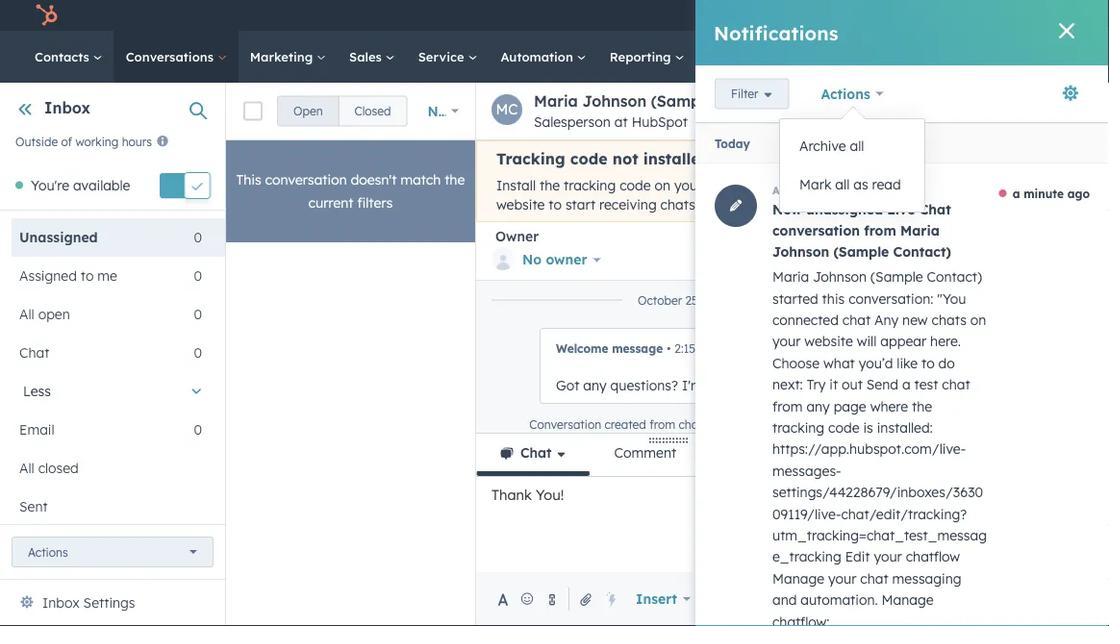 Task type: describe. For each thing, give the bounding box(es) containing it.
email for email
[[19, 421, 54, 438]]

code inside button
[[803, 188, 830, 202]]

got any questions? i'm happy to help.
[[556, 377, 797, 394]]

inbox for inbox
[[44, 98, 91, 117]]

message
[[612, 342, 663, 356]]

inbox for inbox settings
[[42, 595, 80, 611]]

search button
[[1059, 40, 1092, 73]]

all closed button
[[12, 449, 202, 488]]

25,
[[637, 435, 654, 449]]

maria johnson (samp
[[961, 186, 1109, 203]]

settings image
[[928, 8, 945, 25]]

comment button
[[590, 434, 701, 476]]

available
[[73, 177, 130, 194]]

stage
[[931, 535, 962, 550]]

@
[[1022, 210, 1036, 227]]

2 group from the left
[[1079, 96, 1109, 127]]

johnson for (sample
[[583, 91, 647, 111]]

upgrade
[[771, 9, 824, 25]]

0 for all open
[[194, 306, 202, 323]]

settings link
[[925, 5, 949, 25]]

marketplaces button
[[844, 0, 884, 31]]

conversations link
[[114, 31, 238, 83]]

actions
[[28, 545, 68, 559]]

caret image
[[876, 278, 888, 282]]

open inside open button
[[293, 104, 323, 118]]

sales link
[[338, 31, 407, 83]]

last
[[880, 482, 904, 497]]

Last contacted text field
[[880, 494, 1109, 524]]

lead for lead
[[880, 557, 912, 574]]

(october
[[583, 435, 634, 449]]

inbox settings
[[42, 595, 135, 611]]

i'm
[[682, 377, 703, 394]]

Phone number text field
[[880, 380, 1109, 419]]

welcome
[[556, 342, 609, 356]]

conversation
[[265, 171, 347, 188]]

(sample
[[651, 91, 714, 111]]

get tracking code
[[732, 188, 830, 202]]

bob builder image
[[1001, 7, 1018, 24]]

1 horizontal spatial salesperson
[[942, 210, 1019, 227]]

0 for unassigned
[[194, 229, 202, 246]]

newest button
[[415, 92, 477, 130]]

october 25
[[638, 293, 698, 308]]

chat button
[[476, 434, 590, 476]]

install
[[496, 177, 536, 194]]

match
[[401, 171, 441, 188]]

contacts link
[[23, 31, 114, 83]]

outside of working hours
[[15, 134, 152, 148]]

questions?
[[611, 377, 678, 394]]

send
[[772, 592, 799, 607]]

this
[[948, 272, 972, 288]]

website
[[496, 196, 545, 213]]

on
[[655, 177, 671, 194]]

assigned to me
[[19, 267, 117, 284]]

all open
[[19, 306, 70, 323]]

25
[[685, 293, 698, 308]]

about this contact
[[903, 272, 1027, 288]]

maria johnson (samp link
[[961, 183, 1109, 206]]

settings
[[83, 595, 135, 611]]

notifications image
[[960, 9, 977, 26]]

thank
[[492, 486, 532, 504]]

Closed button
[[338, 96, 407, 127]]

menu containing apple
[[736, 0, 1086, 31]]

open inside maria johnson (sample contact) salesperson at hubspot • open a minute
[[709, 114, 743, 130]]

working
[[75, 134, 119, 148]]

status
[[911, 603, 944, 617]]

lead status
[[880, 603, 944, 617]]

hubspot inside maria johnson (sample contact) salesperson at hubspot • open a minute
[[632, 114, 688, 130]]

automation link
[[489, 31, 598, 83]]

no owner button
[[492, 246, 601, 274]]

sent
[[19, 498, 48, 515]]

comment
[[614, 444, 676, 461]]

tracking inside install the tracking code on your website to start receiving chats.
[[564, 177, 616, 194]]

automation
[[501, 49, 577, 64]]

send button
[[756, 584, 816, 615]]

tracking code not installed alert
[[476, 140, 860, 222]]

chatflow inside new chatflow (october 25, 2023 2:14 pm)
[[757, 417, 807, 432]]

contacts
[[35, 49, 93, 64]]

phone
[[880, 383, 914, 398]]

newest
[[428, 102, 477, 119]]

reporting link
[[598, 31, 696, 83]]

new chatflow (october 25, 2023 2:14 pm)
[[583, 417, 807, 449]]

closed
[[38, 460, 79, 477]]

0 for chat
[[194, 344, 202, 361]]

service
[[418, 49, 468, 64]]

reporting
[[610, 49, 675, 64]]

2:14
[[687, 435, 710, 449]]

maria johnson (sample contact) salesperson at hubspot • open a minute
[[534, 91, 803, 130]]

you're available image
[[15, 182, 23, 189]]

group containing open
[[277, 96, 407, 127]]

pm
[[699, 342, 716, 356]]

conversation
[[529, 417, 601, 432]]

emailmaria@hubspot.com
[[880, 330, 1048, 347]]

open
[[38, 306, 70, 323]]

conversations
[[126, 49, 217, 64]]

outside
[[15, 134, 58, 148]]

help image
[[896, 9, 913, 26]]

send group
[[756, 584, 845, 615]]

0 for assigned to me
[[194, 267, 202, 284]]

2023
[[657, 435, 684, 449]]

close image
[[824, 165, 836, 176]]

search image
[[1069, 50, 1082, 63]]

service link
[[407, 31, 489, 83]]



Task type: locate. For each thing, give the bounding box(es) containing it.
owner for contact owner
[[927, 444, 960, 458]]

got
[[556, 377, 580, 394]]

johnson inside maria johnson (sample contact) salesperson at hubspot • open a minute
[[583, 91, 647, 111]]

help button
[[888, 0, 921, 31]]

1 horizontal spatial to
[[549, 196, 562, 213]]

any
[[583, 377, 607, 394]]

maria inside maria johnson (sample contact) salesperson at hubspot • open a minute
[[534, 91, 578, 111]]

no
[[522, 251, 542, 268]]

receiving
[[599, 196, 657, 213]]

2 vertical spatial to
[[751, 377, 764, 394]]

• left 2:15
[[667, 342, 671, 356]]

current
[[309, 194, 354, 211]]

email down caret image
[[880, 316, 910, 330]]

1 vertical spatial hubspot
[[1039, 210, 1095, 227]]

apple button
[[989, 0, 1084, 31]]

insert
[[636, 591, 677, 608]]

main content containing maria johnson (sample contact)
[[226, 83, 1109, 626]]

1 horizontal spatial johnson
[[1005, 186, 1062, 203]]

0 horizontal spatial chatflow
[[679, 417, 725, 432]]

email emailmaria@hubspot.com
[[880, 316, 1048, 347]]

0 horizontal spatial open
[[293, 104, 323, 118]]

1 vertical spatial johnson
[[1005, 186, 1062, 203]]

0 horizontal spatial group
[[277, 96, 407, 127]]

to left help.
[[751, 377, 764, 394]]

chat down 'conversation'
[[520, 444, 552, 461]]

4 0 from the top
[[194, 344, 202, 361]]

new
[[728, 417, 754, 432]]

main content
[[226, 83, 1109, 626]]

1 all from the top
[[19, 306, 34, 323]]

lead button
[[880, 546, 1109, 578]]

of
[[61, 134, 72, 148]]

• inside maria johnson (sample contact) salesperson at hubspot • open a minute
[[696, 114, 701, 130]]

a
[[747, 114, 755, 130]]

0 horizontal spatial johnson
[[583, 91, 647, 111]]

menu item
[[838, 0, 842, 31]]

number
[[917, 383, 959, 398]]

1 vertical spatial lead
[[880, 603, 907, 617]]

open left a
[[709, 114, 743, 130]]

code left not
[[570, 149, 608, 168]]

hubspot link
[[23, 4, 72, 27]]

the down tracking
[[540, 177, 560, 194]]

salesperson left @
[[942, 210, 1019, 227]]

0 horizontal spatial owner
[[546, 251, 587, 268]]

hours
[[122, 134, 152, 148]]

all left open
[[19, 306, 34, 323]]

1 horizontal spatial code
[[620, 177, 651, 194]]

1 horizontal spatial hubspot
[[1039, 210, 1095, 227]]

lead down lifecycle
[[880, 557, 912, 574]]

(samp
[[1066, 186, 1109, 203]]

1 chatflow from the left
[[679, 417, 725, 432]]

created
[[605, 417, 646, 432]]

this conversation doesn't match the current filters
[[236, 171, 465, 211]]

tracking inside button
[[755, 188, 800, 202]]

2 lead from the top
[[880, 603, 907, 617]]

2 all from the top
[[19, 460, 34, 477]]

maria down the automation link
[[534, 91, 578, 111]]

0 vertical spatial lead
[[880, 557, 912, 574]]

0 vertical spatial hubspot
[[632, 114, 688, 130]]

1 horizontal spatial owner
[[927, 444, 960, 458]]

owner right no
[[546, 251, 587, 268]]

chatflow
[[679, 417, 725, 432], [757, 417, 807, 432]]

0 vertical spatial maria
[[534, 91, 578, 111]]

0 horizontal spatial to
[[81, 267, 94, 284]]

1 lead from the top
[[880, 557, 912, 574]]

johnson for (samp
[[1005, 186, 1062, 203]]

all closed
[[19, 460, 79, 477]]

chats.
[[661, 196, 699, 213]]

phone number
[[880, 383, 959, 398]]

1 horizontal spatial chatflow
[[757, 417, 807, 432]]

0 horizontal spatial hubspot
[[632, 114, 688, 130]]

1 vertical spatial •
[[667, 342, 671, 356]]

chatflow down help.
[[757, 417, 807, 432]]

last contacted
[[880, 482, 962, 497]]

group
[[277, 96, 407, 127], [1079, 96, 1109, 127]]

code inside install the tracking code on your website to start receiving chats.
[[620, 177, 651, 194]]

0 horizontal spatial •
[[667, 342, 671, 356]]

hubspot image
[[35, 4, 58, 27]]

notifications button
[[952, 0, 985, 31]]

tracking up start
[[564, 177, 616, 194]]

about this contact button
[[861, 254, 1109, 306]]

chat
[[19, 344, 49, 361], [520, 444, 552, 461]]

0 vertical spatial email
[[880, 316, 910, 330]]

chatflow up "2:14"
[[679, 417, 725, 432]]

all left closed
[[19, 460, 34, 477]]

hubspot
[[632, 114, 688, 130], [1039, 210, 1095, 227]]

1 horizontal spatial the
[[540, 177, 560, 194]]

hubspot down (sample at the top of the page
[[632, 114, 688, 130]]

the inside install the tracking code on your website to start receiving chats.
[[540, 177, 560, 194]]

group down search button
[[1079, 96, 1109, 127]]

to
[[549, 196, 562, 213], [81, 267, 94, 284], [751, 377, 764, 394]]

0 horizontal spatial tracking
[[564, 177, 616, 194]]

contacted
[[907, 482, 962, 497]]

inbox up the of
[[44, 98, 91, 117]]

chat inside button
[[520, 444, 552, 461]]

0 vertical spatial all
[[19, 306, 34, 323]]

0 horizontal spatial salesperson
[[534, 114, 611, 130]]

maria for (samp
[[961, 186, 1000, 203]]

to left the me
[[81, 267, 94, 284]]

0 horizontal spatial the
[[445, 171, 465, 188]]

the right match
[[445, 171, 465, 188]]

filters
[[357, 194, 393, 211]]

1 horizontal spatial maria
[[961, 186, 1000, 203]]

contact
[[880, 444, 923, 458]]

contact
[[976, 272, 1027, 288]]

maria for (sample
[[534, 91, 578, 111]]

tracking
[[496, 149, 565, 168]]

all inside button
[[19, 460, 34, 477]]

not
[[613, 149, 638, 168]]

johnson up at
[[583, 91, 647, 111]]

marketing link
[[238, 31, 338, 83]]

marketing
[[250, 49, 317, 64]]

doesn't
[[351, 171, 397, 188]]

contact owner
[[880, 444, 960, 458]]

new chatflow (october 25, 2023 2:14 pm) link
[[583, 417, 807, 449]]

1 horizontal spatial email
[[880, 316, 910, 330]]

1 vertical spatial owner
[[927, 444, 960, 458]]

tracking code not installed
[[496, 149, 710, 168]]

1 group from the left
[[277, 96, 407, 127]]

less
[[23, 383, 51, 400]]

at
[[615, 114, 628, 130]]

group down sales
[[277, 96, 407, 127]]

0 vertical spatial to
[[549, 196, 562, 213]]

install the tracking code on your website to start receiving chats.
[[496, 177, 703, 213]]

marketplaces image
[[855, 9, 873, 26]]

closed
[[355, 104, 391, 118]]

this
[[236, 171, 261, 188]]

to left start
[[549, 196, 562, 213]]

1 horizontal spatial chat
[[520, 444, 552, 461]]

5 0 from the top
[[194, 421, 202, 438]]

chat up less
[[19, 344, 49, 361]]

owner up contacted
[[927, 444, 960, 458]]

maria up salesperson @ hubspot
[[961, 186, 1000, 203]]

johnson up @
[[1005, 186, 1062, 203]]

minute
[[759, 114, 803, 130]]

1 vertical spatial email
[[19, 421, 54, 438]]

your
[[674, 177, 703, 194]]

email inside email emailmaria@hubspot.com
[[880, 316, 910, 330]]

october
[[638, 293, 682, 308]]

1 vertical spatial inbox
[[42, 595, 80, 611]]

you're
[[31, 177, 69, 194]]

about
[[903, 272, 944, 288]]

email down less
[[19, 421, 54, 438]]

contact)
[[718, 91, 784, 111]]

0 horizontal spatial maria
[[534, 91, 578, 111]]

1 horizontal spatial open
[[709, 114, 743, 130]]

2 horizontal spatial to
[[751, 377, 764, 394]]

0 vertical spatial salesperson
[[534, 114, 611, 130]]

1 horizontal spatial group
[[1079, 96, 1109, 127]]

email for email emailmaria@hubspot.com
[[880, 316, 910, 330]]

3 0 from the top
[[194, 306, 202, 323]]

0 vertical spatial inbox
[[44, 98, 91, 117]]

1 0 from the top
[[194, 229, 202, 246]]

0 horizontal spatial email
[[19, 421, 54, 438]]

lifecycle
[[880, 535, 928, 550]]

0 horizontal spatial code
[[570, 149, 608, 168]]

all
[[19, 306, 34, 323], [19, 460, 34, 477]]

1 horizontal spatial tracking
[[755, 188, 800, 202]]

actions button
[[12, 537, 214, 568]]

1 horizontal spatial •
[[696, 114, 701, 130]]

lead left status
[[880, 603, 907, 617]]

2 chatflow from the left
[[757, 417, 807, 432]]

to inside install the tracking code on your website to start receiving chats.
[[549, 196, 562, 213]]

lifecycle stage
[[880, 535, 962, 550]]

lead inside the lead popup button
[[880, 557, 912, 574]]

all for all open
[[19, 306, 34, 323]]

sent button
[[12, 488, 202, 526]]

salesperson
[[534, 114, 611, 130], [942, 210, 1019, 227]]

0
[[194, 229, 202, 246], [194, 267, 202, 284], [194, 306, 202, 323], [194, 344, 202, 361], [194, 421, 202, 438]]

you're available
[[31, 177, 130, 194]]

0 for email
[[194, 421, 202, 438]]

happy
[[707, 377, 747, 394]]

from
[[650, 417, 675, 432]]

code up receiving
[[620, 177, 651, 194]]

Open button
[[277, 96, 339, 127]]

0 vertical spatial johnson
[[583, 91, 647, 111]]

inbox left the settings
[[42, 595, 80, 611]]

open down marketing link
[[293, 104, 323, 118]]

start
[[566, 196, 596, 213]]

all for all closed
[[19, 460, 34, 477]]

hubspot down (samp
[[1039, 210, 1095, 227]]

the
[[445, 171, 465, 188], [540, 177, 560, 194]]

open
[[293, 104, 323, 118], [709, 114, 743, 130]]

• down (sample at the top of the page
[[696, 114, 701, 130]]

1 vertical spatial all
[[19, 460, 34, 477]]

salesperson inside maria johnson (sample contact) salesperson at hubspot • open a minute
[[534, 114, 611, 130]]

1 vertical spatial to
[[81, 267, 94, 284]]

menu
[[736, 0, 1086, 31]]

owner for no owner
[[546, 251, 587, 268]]

tracking right get
[[755, 188, 800, 202]]

code down close image
[[803, 188, 830, 202]]

1 vertical spatial salesperson
[[942, 210, 1019, 227]]

get
[[732, 188, 752, 202]]

1 vertical spatial chat
[[520, 444, 552, 461]]

Search HubSpot search field
[[839, 40, 1075, 73]]

1 vertical spatial maria
[[961, 186, 1000, 203]]

get tracking code button
[[720, 182, 830, 207]]

2 horizontal spatial code
[[803, 188, 830, 202]]

upgrade image
[[749, 9, 767, 26]]

0 horizontal spatial chat
[[19, 344, 49, 361]]

lead for lead status
[[880, 603, 907, 617]]

the inside the this conversation doesn't match the current filters
[[445, 171, 465, 188]]

0 vertical spatial •
[[696, 114, 701, 130]]

2 0 from the top
[[194, 267, 202, 284]]

0 vertical spatial chat
[[19, 344, 49, 361]]

salesperson up tracking code not installed
[[534, 114, 611, 130]]

owner inside popup button
[[546, 251, 587, 268]]

0 vertical spatial owner
[[546, 251, 587, 268]]

2:15
[[675, 342, 696, 356]]



Task type: vqa. For each thing, say whether or not it's contained in the screenshot.
the topmost All
yes



